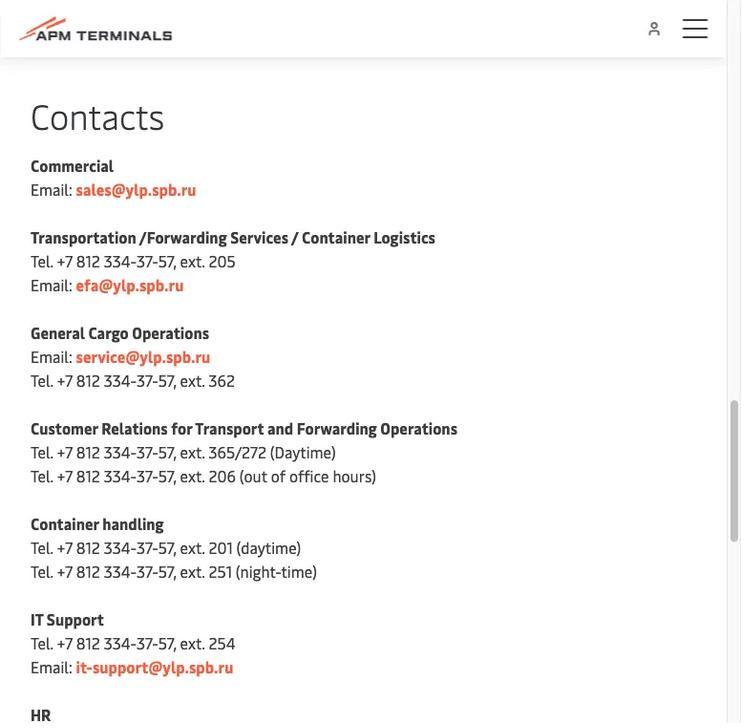 Task type: locate. For each thing, give the bounding box(es) containing it.
57,
[[158, 250, 176, 271], [158, 370, 176, 390], [158, 441, 176, 462], [158, 465, 176, 486], [158, 537, 176, 557], [158, 561, 176, 581], [158, 632, 176, 653]]

1 37- from the top
[[137, 250, 158, 271]]

ext. down /forwarding
[[180, 250, 205, 271]]

(out
[[240, 465, 267, 486]]

operations inside customer relations for transport and forwarding operations tel. +7 812 334-37-57, ext. 365/272 (daytime) tel. +7 812 334-37-57, ext. 206 (out of office hours)
[[380, 417, 458, 438]]

812 inside it support tel. +7 812 334-37-57, ext. 254 email: it-support@ylp.spb.ru
[[76, 632, 100, 653]]

1 57, from the top
[[158, 250, 176, 271]]

2 37- from the top
[[137, 370, 158, 390]]

efa@ylp.spb.ru
[[76, 274, 184, 295]]

334- inside general cargo operations email: service@ylp.spb.ru tel. +7 812 334-37-57, ext. 362
[[104, 370, 137, 390]]

0 vertical spatial operations
[[132, 322, 209, 342]]

1 +7 from the top
[[57, 250, 73, 271]]

operations up service@ylp.spb.ru link
[[132, 322, 209, 342]]

3 tel. from the top
[[31, 441, 53, 462]]

57, inside 'transportation /forwarding services / container logistics tel. +7 812 334-37-57, ext. 205 email: efa@ylp.spb.ru'
[[158, 250, 176, 271]]

cargo
[[88, 322, 129, 342]]

container inside 'transportation /forwarding services / container logistics tel. +7 812 334-37-57, ext. 205 email: efa@ylp.spb.ru'
[[302, 226, 370, 247]]

1 vertical spatial operations
[[380, 417, 458, 438]]

ext. left the 206
[[180, 465, 205, 486]]

email: inside commercial email: sales@ylp.spb.ru
[[31, 178, 72, 199]]

it support tel. +7 812 334-37-57, ext. 254 email: it-support@ylp.spb.ru
[[31, 608, 235, 677]]

4 +7 from the top
[[57, 465, 73, 486]]

+7
[[57, 250, 73, 271], [57, 370, 73, 390], [57, 441, 73, 462], [57, 465, 73, 486], [57, 537, 73, 557], [57, 561, 73, 581], [57, 632, 73, 653]]

for
[[171, 417, 192, 438]]

container left handling at left bottom
[[31, 513, 99, 533]]

operations
[[132, 322, 209, 342], [380, 417, 458, 438]]

5 334- from the top
[[104, 537, 137, 557]]

7 37- from the top
[[137, 632, 158, 653]]

3 57, from the top
[[158, 441, 176, 462]]

7 ext. from the top
[[180, 632, 205, 653]]

it-
[[76, 656, 93, 677]]

commercial
[[31, 155, 114, 175]]

ext. down for
[[180, 441, 205, 462]]

2 ext. from the top
[[180, 370, 205, 390]]

ext. left 254 at bottom left
[[180, 632, 205, 653]]

service@ylp.spb.ru link
[[76, 346, 211, 366]]

container inside the "container handling tel. +7 812 334-37-57, ext. 201 (daytime) tel. +7 812 334-37-57, ext. 251 (night-time)"
[[31, 513, 99, 533]]

3 ext. from the top
[[180, 441, 205, 462]]

+7 inside 'transportation /forwarding services / container logistics tel. +7 812 334-37-57, ext. 205 email: efa@ylp.spb.ru'
[[57, 250, 73, 271]]

email: inside it support tel. +7 812 334-37-57, ext. 254 email: it-support@ylp.spb.ru
[[31, 656, 72, 677]]

tel. inside it support tel. +7 812 334-37-57, ext. 254 email: it-support@ylp.spb.ru
[[31, 632, 53, 653]]

ext.
[[180, 250, 205, 271], [180, 370, 205, 390], [180, 441, 205, 462], [180, 465, 205, 486], [180, 537, 205, 557], [180, 561, 205, 581], [180, 632, 205, 653]]

customer relations for transport and forwarding operations tel. +7 812 334-37-57, ext. 365/272 (daytime) tel. +7 812 334-37-57, ext. 206 (out of office hours)
[[31, 417, 458, 486]]

ext. left 251
[[180, 561, 205, 581]]

+7 inside it support tel. +7 812 334-37-57, ext. 254 email: it-support@ylp.spb.ru
[[57, 632, 73, 653]]

1 812 from the top
[[76, 250, 100, 271]]

3 email: from the top
[[31, 274, 72, 295]]

1 ext. from the top
[[180, 250, 205, 271]]

4 email: from the top
[[31, 346, 72, 366]]

3 812 from the top
[[76, 441, 100, 462]]

7 812 from the top
[[76, 632, 100, 653]]

email:
[[31, 7, 76, 27], [31, 178, 72, 199], [31, 274, 72, 295], [31, 346, 72, 366], [31, 656, 72, 677]]

6 37- from the top
[[137, 561, 158, 581]]

2 812 from the top
[[76, 370, 100, 390]]

ext. left 362
[[180, 370, 205, 390]]

hours)
[[333, 465, 376, 486]]

ext. left 201
[[180, 537, 205, 557]]

4 tel. from the top
[[31, 465, 53, 486]]

office
[[289, 465, 329, 486]]

tel. inside 'transportation /forwarding services / container logistics tel. +7 812 334-37-57, ext. 205 email: efa@ylp.spb.ru'
[[31, 250, 53, 271]]

6 334- from the top
[[104, 561, 137, 581]]

0 horizontal spatial operations
[[132, 322, 209, 342]]

7 334- from the top
[[104, 632, 137, 653]]

0 vertical spatial container
[[302, 226, 370, 247]]

sales@ylp.spb.ru
[[76, 178, 196, 199]]

container right /
[[302, 226, 370, 247]]

205
[[209, 250, 236, 271]]

7 57, from the top
[[158, 632, 176, 653]]

3 334- from the top
[[104, 441, 137, 462]]

4 334- from the top
[[104, 465, 137, 486]]

ext. inside it support tel. +7 812 334-37-57, ext. 254 email: it-support@ylp.spb.ru
[[180, 632, 205, 653]]

container
[[302, 226, 370, 247], [31, 513, 99, 533]]

334-
[[104, 250, 137, 271], [104, 370, 137, 390], [104, 441, 137, 462], [104, 465, 137, 486], [104, 537, 137, 557], [104, 561, 137, 581], [104, 632, 137, 653]]

37-
[[137, 250, 158, 271], [137, 370, 158, 390], [137, 441, 158, 462], [137, 465, 158, 486], [137, 537, 158, 557], [137, 561, 158, 581], [137, 632, 158, 653]]

6 812 from the top
[[76, 561, 100, 581]]

tel.
[[31, 250, 53, 271], [31, 370, 53, 390], [31, 441, 53, 462], [31, 465, 53, 486], [31, 537, 53, 557], [31, 561, 53, 581], [31, 632, 53, 653]]

support@ylp.spb.ru
[[93, 656, 233, 677]]

operations right forwarding
[[380, 417, 458, 438]]

5 37- from the top
[[137, 537, 158, 557]]

334- inside it support tel. +7 812 334-37-57, ext. 254 email: it-support@ylp.spb.ru
[[104, 632, 137, 653]]

1 tel. from the top
[[31, 250, 53, 271]]

6 tel. from the top
[[31, 561, 53, 581]]

37- inside general cargo operations email: service@ylp.spb.ru tel. +7 812 334-37-57, ext. 362
[[137, 370, 158, 390]]

5 ext. from the top
[[180, 537, 205, 557]]

service@ylp.spb.ru
[[76, 346, 211, 366]]

7 +7 from the top
[[57, 632, 73, 653]]

0 horizontal spatial container
[[31, 513, 99, 533]]

1 horizontal spatial operations
[[380, 417, 458, 438]]

2 +7 from the top
[[57, 370, 73, 390]]

2 57, from the top
[[158, 370, 176, 390]]

1 vertical spatial container
[[31, 513, 99, 533]]

2 334- from the top
[[104, 370, 137, 390]]

forwarding
[[297, 417, 377, 438]]

2 tel. from the top
[[31, 370, 53, 390]]

7 tel. from the top
[[31, 632, 53, 653]]

2 email: from the top
[[31, 178, 72, 199]]

1 334- from the top
[[104, 250, 137, 271]]

812
[[76, 250, 100, 271], [76, 370, 100, 390], [76, 441, 100, 462], [76, 465, 100, 486], [76, 537, 100, 557], [76, 561, 100, 581], [76, 632, 100, 653]]

4 57, from the top
[[158, 465, 176, 486]]

efa@ylp.spb.ru link
[[76, 274, 184, 295]]

5 57, from the top
[[158, 537, 176, 557]]

1 horizontal spatial container
[[302, 226, 370, 247]]

/forwarding
[[139, 226, 227, 247]]

logistics
[[374, 226, 436, 247]]

5 email: from the top
[[31, 656, 72, 677]]



Task type: describe. For each thing, give the bounding box(es) containing it.
contacts
[[31, 92, 164, 138]]

email: inside 'transportation /forwarding services / container logistics tel. +7 812 334-37-57, ext. 205 email: efa@ylp.spb.ru'
[[31, 274, 72, 295]]

/
[[291, 226, 298, 247]]

services
[[230, 226, 289, 247]]

handling
[[102, 513, 164, 533]]

transportation
[[31, 226, 136, 247]]

ext. inside 'transportation /forwarding services / container logistics tel. +7 812 334-37-57, ext. 205 email: efa@ylp.spb.ru'
[[180, 250, 205, 271]]

ext. inside general cargo operations email: service@ylp.spb.ru tel. +7 812 334-37-57, ext. 362
[[180, 370, 205, 390]]

general
[[31, 322, 85, 342]]

relations
[[101, 417, 168, 438]]

362
[[209, 370, 235, 390]]

time)
[[281, 561, 317, 581]]

commercial email: sales@ylp.spb.ru
[[31, 155, 196, 199]]

(daytime)
[[237, 537, 301, 557]]

customer
[[31, 417, 98, 438]]

6 57, from the top
[[158, 561, 176, 581]]

(daytime)
[[270, 441, 336, 462]]

+7 inside general cargo operations email: service@ylp.spb.ru tel. +7 812 334-37-57, ext. 362
[[57, 370, 73, 390]]

operations inside general cargo operations email: service@ylp.spb.ru tel. +7 812 334-37-57, ext. 362
[[132, 322, 209, 342]]

5 +7 from the top
[[57, 537, 73, 557]]

812 inside 'transportation /forwarding services / container logistics tel. +7 812 334-37-57, ext. 205 email: efa@ylp.spb.ru'
[[76, 250, 100, 271]]

4 37- from the top
[[137, 465, 158, 486]]

57, inside it support tel. +7 812 334-37-57, ext. 254 email: it-support@ylp.spb.ru
[[158, 632, 176, 653]]

sales@ylp.spb.ru link
[[76, 178, 196, 199]]

201
[[209, 537, 233, 557]]

1 email: from the top
[[31, 7, 76, 27]]

and
[[267, 417, 294, 438]]

334- inside 'transportation /forwarding services / container logistics tel. +7 812 334-37-57, ext. 205 email: efa@ylp.spb.ru'
[[104, 250, 137, 271]]

support
[[47, 608, 104, 629]]

365/272
[[209, 441, 266, 462]]

of
[[271, 465, 286, 486]]

251
[[209, 561, 232, 581]]

general cargo operations email: service@ylp.spb.ru tel. +7 812 334-37-57, ext. 362
[[31, 322, 235, 390]]

5 812 from the top
[[76, 537, 100, 557]]

5 tel. from the top
[[31, 537, 53, 557]]

6 ext. from the top
[[180, 561, 205, 581]]

57, inside general cargo operations email: service@ylp.spb.ru tel. +7 812 334-37-57, ext. 362
[[158, 370, 176, 390]]

254
[[209, 632, 235, 653]]

it-support@ylp.spb.ru link
[[76, 656, 233, 677]]

4 ext. from the top
[[180, 465, 205, 486]]

37- inside it support tel. +7 812 334-37-57, ext. 254 email: it-support@ylp.spb.ru
[[137, 632, 158, 653]]

email: inside general cargo operations email: service@ylp.spb.ru tel. +7 812 334-37-57, ext. 362
[[31, 346, 72, 366]]

4 812 from the top
[[76, 465, 100, 486]]

(night-
[[236, 561, 281, 581]]

206
[[209, 465, 236, 486]]

tel. inside general cargo operations email: service@ylp.spb.ru tel. +7 812 334-37-57, ext. 362
[[31, 370, 53, 390]]

37- inside 'transportation /forwarding services / container logistics tel. +7 812 334-37-57, ext. 205 email: efa@ylp.spb.ru'
[[137, 250, 158, 271]]

3 37- from the top
[[137, 441, 158, 462]]

3 +7 from the top
[[57, 441, 73, 462]]

transport
[[195, 417, 264, 438]]

container handling tel. +7 812 334-37-57, ext. 201 (daytime) tel. +7 812 334-37-57, ext. 251 (night-time)
[[31, 513, 317, 581]]

it
[[31, 608, 43, 629]]

812 inside general cargo operations email: service@ylp.spb.ru tel. +7 812 334-37-57, ext. 362
[[76, 370, 100, 390]]

transportation /forwarding services / container logistics tel. +7 812 334-37-57, ext. 205 email: efa@ylp.spb.ru
[[31, 226, 439, 295]]

6 +7 from the top
[[57, 561, 73, 581]]



Task type: vqa. For each thing, say whether or not it's contained in the screenshot.
sixth Tel. from the top of the page
yes



